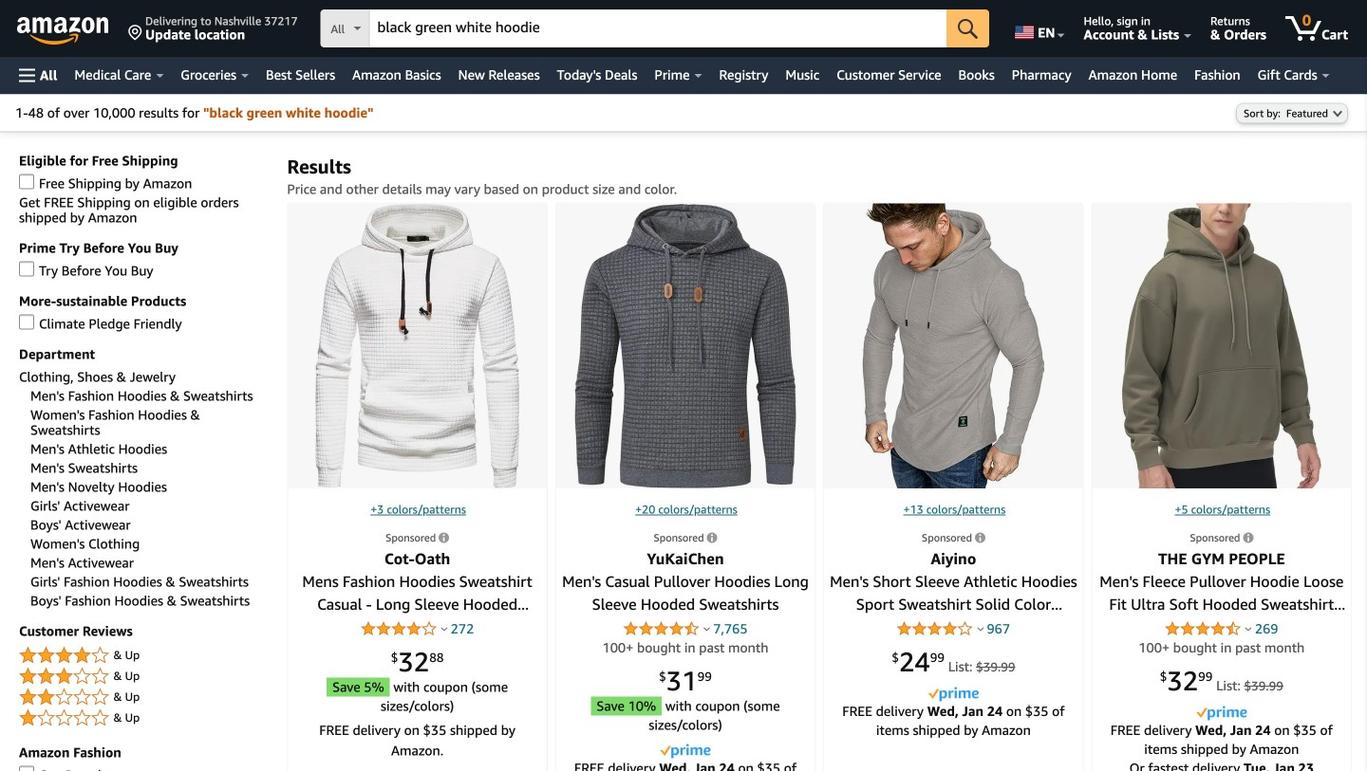 Task type: locate. For each thing, give the bounding box(es) containing it.
0 vertical spatial checkbox image
[[19, 174, 34, 189]]

sponsored ad - aiyino men's short sleeve athletic hoodies sport sweatshirt solid color fashion pullover image
[[862, 204, 1045, 489]]

0 horizontal spatial popover image
[[704, 627, 710, 632]]

0 horizontal spatial free delivery wed, jan 24 on $35 of items shipped by amazon element
[[574, 761, 797, 772]]

None search field
[[320, 9, 989, 49]]

2 checkbox image from the top
[[19, 262, 34, 277]]

popover image for sponsored ad - the gym people men's fleece pullover hoodie loose fit ultra soft hooded sweatshirt with pockets image
[[1245, 627, 1252, 632]]

free delivery wed, jan 24 on $35 of items shipped by amazon element
[[842, 704, 1065, 739], [1111, 723, 1333, 758], [574, 761, 797, 772]]

1 horizontal spatial amazon prime image
[[928, 688, 979, 702]]

amazon prime image for sponsored ad - yukaichen men's casual pullover hoodies long sleeve hooded sweatshirts image
[[660, 745, 711, 759]]

0 horizontal spatial amazon prime image
[[660, 745, 711, 759]]

1 horizontal spatial popover image
[[977, 627, 984, 632]]

popover image
[[441, 627, 448, 632]]

free delivery wed, jan 24 on $35 of items shipped by amazon element for 'amazon prime' image for sponsored ad - aiyino men's short sleeve athletic hoodies sport sweatshirt solid color fashion pullover image
[[842, 704, 1065, 739]]

2 horizontal spatial popover image
[[1245, 627, 1252, 632]]

1 vertical spatial checkbox image
[[19, 262, 34, 277]]

amazon prime image for sponsored ad - the gym people men's fleece pullover hoodie loose fit ultra soft hooded sweatshirt with pockets image
[[1197, 707, 1247, 721]]

3 popover image from the left
[[1245, 627, 1252, 632]]

1 star & up element
[[19, 708, 268, 731]]

none submit inside navigation navigation
[[947, 9, 989, 47]]

2 stars & up element
[[19, 687, 268, 710]]

popover image
[[704, 627, 710, 632], [977, 627, 984, 632], [1245, 627, 1252, 632]]

checkbox image
[[19, 174, 34, 189], [19, 262, 34, 277], [19, 315, 34, 330]]

1 horizontal spatial free delivery wed, jan 24 on $35 of items shipped by amazon element
[[842, 704, 1065, 739]]

amazon prime image
[[928, 688, 979, 702], [1197, 707, 1247, 721], [660, 745, 711, 759]]

sponsored ad - mens fashion hoodies sweatshirt casual - long sleeve hooded sweaters pullover winter clothes for men image
[[315, 204, 520, 489]]

dropdown image
[[1333, 110, 1342, 117]]

1 vertical spatial amazon prime image
[[1197, 707, 1247, 721]]

2 vertical spatial checkbox image
[[19, 315, 34, 330]]

navigation navigation
[[0, 0, 1367, 94]]

None submit
[[947, 9, 989, 47]]

amazon image
[[17, 17, 109, 46]]

0 vertical spatial amazon prime image
[[928, 688, 979, 702]]

2 horizontal spatial amazon prime image
[[1197, 707, 1247, 721]]

2 vertical spatial amazon prime image
[[660, 745, 711, 759]]

1 popover image from the left
[[704, 627, 710, 632]]

2 horizontal spatial free delivery wed, jan 24 on $35 of items shipped by amazon element
[[1111, 723, 1333, 758]]



Task type: vqa. For each thing, say whether or not it's contained in the screenshot.
right the FREE delivery Wed, Jan 24 on $35 of items shipped by Amazon element
yes



Task type: describe. For each thing, give the bounding box(es) containing it.
sponsored ad - yukaichen men's casual pullover hoodies long sleeve hooded sweatshirts image
[[574, 204, 797, 489]]

3 checkbox image from the top
[[19, 315, 34, 330]]

popover image for sponsored ad - yukaichen men's casual pullover hoodies long sleeve hooded sweatshirts image
[[704, 627, 710, 632]]

free delivery wed, jan 24 on $35 of items shipped by amazon element for 'amazon prime' image corresponding to sponsored ad - the gym people men's fleece pullover hoodie loose fit ultra soft hooded sweatshirt with pockets image
[[1111, 723, 1333, 758]]

sponsored ad - the gym people men's fleece pullover hoodie loose fit ultra soft hooded sweatshirt with pockets image
[[1122, 204, 1322, 489]]

amazon prime image for sponsored ad - aiyino men's short sleeve athletic hoodies sport sweatshirt solid color fashion pullover image
[[928, 688, 979, 702]]

1 checkbox image from the top
[[19, 174, 34, 189]]

none search field inside navigation navigation
[[320, 9, 989, 49]]

2 popover image from the left
[[977, 627, 984, 632]]

4 stars & up element
[[19, 645, 268, 668]]

3 stars & up element
[[19, 666, 268, 689]]

checkbox image
[[19, 767, 34, 772]]

free delivery wed, jan 24 on $35 of items shipped by amazon element for 'amazon prime' image corresponding to sponsored ad - yukaichen men's casual pullover hoodies long sleeve hooded sweatshirts image
[[574, 761, 797, 772]]

Search Amazon text field
[[370, 10, 947, 47]]

or fastest delivery tue, jan 23 element
[[1129, 761, 1314, 772]]



